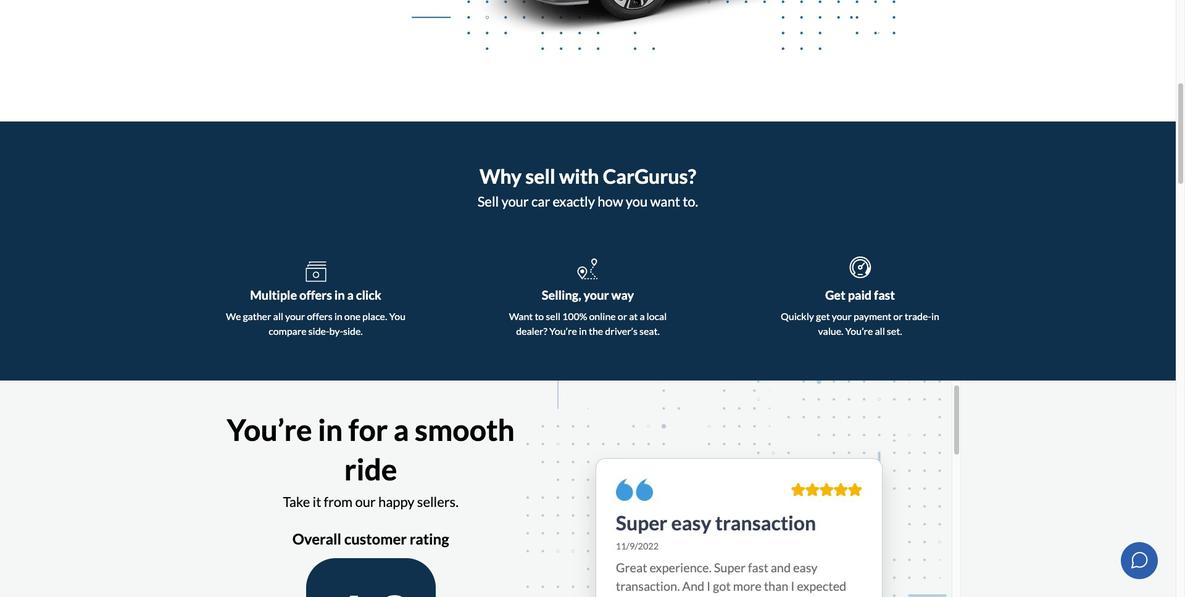 Task type: describe. For each thing, give the bounding box(es) containing it.
super easy transaction
[[616, 511, 816, 535]]

0 horizontal spatial super
[[616, 511, 668, 535]]

transaction.
[[616, 579, 680, 594]]

want
[[651, 193, 681, 210]]

want to sell 100% online or at a local dealer? you're in the driver's seat.
[[509, 311, 667, 337]]

fast inside great experience. super fast and easy transaction. and i got more than i expected for my van. highly recommended.
[[748, 561, 769, 576]]

great
[[616, 561, 648, 576]]

to.
[[683, 193, 699, 210]]

overall
[[293, 531, 342, 549]]

take
[[283, 494, 310, 511]]

a for click
[[347, 288, 354, 303]]

in inside the quickly get your payment or trade-in value. you're all set.
[[932, 311, 940, 322]]

sell
[[478, 193, 499, 210]]

why
[[480, 164, 522, 188]]

all inside the quickly get your payment or trade-in value. you're all set.
[[875, 325, 885, 337]]

great experience. super fast and easy transaction. and i got more than i expected for my van. highly recommended.
[[616, 561, 847, 598]]

why sell with cargurus? sell your car exactly how you want to.
[[478, 164, 699, 210]]

than
[[764, 579, 789, 594]]

we
[[226, 311, 241, 322]]

to
[[535, 311, 544, 322]]

100%
[[563, 311, 588, 322]]

it
[[313, 494, 321, 511]]

van.
[[653, 598, 675, 598]]

the
[[589, 325, 604, 337]]

you
[[389, 311, 406, 322]]

more
[[733, 579, 762, 594]]

in inside want to sell 100% online or at a local dealer? you're in the driver's seat.
[[579, 325, 587, 337]]

driver's
[[605, 325, 638, 337]]

compare
[[269, 325, 307, 337]]

super inside great experience. super fast and easy transaction. and i got more than i expected for my van. highly recommended.
[[714, 561, 746, 576]]

experience.
[[650, 561, 712, 576]]

with
[[559, 164, 599, 188]]

place.
[[363, 311, 387, 322]]

transaction
[[716, 511, 816, 535]]

your inside the we gather all your offers in one place. you compare side-by-side.
[[285, 311, 305, 322]]

side.
[[343, 325, 363, 337]]

for inside you're in for a smooth ride
[[349, 412, 388, 448]]

side-
[[309, 325, 329, 337]]

and
[[771, 561, 791, 576]]

your inside the quickly get your payment or trade-in value. you're all set.
[[832, 311, 852, 322]]

1 i from the left
[[707, 579, 711, 594]]

quickly
[[781, 311, 815, 322]]

sellers.
[[417, 494, 459, 511]]

selling,
[[542, 288, 582, 303]]

gray car image
[[412, 0, 941, 72]]

one
[[345, 311, 361, 322]]

0 vertical spatial offers
[[300, 288, 332, 303]]

get paid fast
[[826, 288, 896, 303]]

1 5.0 stars image from the left
[[834, 484, 848, 497]]

selling, your way
[[542, 288, 634, 303]]

ride
[[345, 452, 397, 487]]

your inside why sell with cargurus? sell your car exactly how you want to.
[[502, 193, 529, 210]]

overall customer rating
[[293, 531, 449, 549]]

we gather all your offers in one place. you compare side-by-side.
[[226, 311, 406, 337]]

expected
[[798, 579, 847, 594]]

rating
[[410, 531, 449, 549]]

quickly get your payment or trade-in value. you're all set.
[[781, 311, 940, 337]]



Task type: vqa. For each thing, say whether or not it's contained in the screenshot.
rightmost guide
no



Task type: locate. For each thing, give the bounding box(es) containing it.
customer
[[344, 531, 407, 549]]

sell inside why sell with cargurus? sell your car exactly how you want to.
[[526, 164, 556, 188]]

a inside want to sell 100% online or at a local dealer? you're in the driver's seat.
[[640, 311, 645, 322]]

your up "compare"
[[285, 311, 305, 322]]

recommended.
[[715, 598, 796, 598]]

online
[[589, 311, 616, 322]]

a left click
[[347, 288, 354, 303]]

got
[[713, 579, 731, 594]]

a
[[347, 288, 354, 303], [640, 311, 645, 322], [394, 412, 409, 448]]

you're inside the quickly get your payment or trade-in value. you're all set.
[[846, 325, 873, 337]]

open chat window image
[[1130, 551, 1150, 571]]

0 horizontal spatial you're
[[227, 412, 312, 448]]

offers up side-
[[307, 311, 333, 322]]

gather
[[243, 311, 271, 322]]

a inside you're in for a smooth ride
[[394, 412, 409, 448]]

want
[[509, 311, 533, 322]]

1 vertical spatial for
[[616, 598, 632, 598]]

2 vertical spatial a
[[394, 412, 409, 448]]

1 or from the left
[[618, 311, 628, 322]]

super up got
[[714, 561, 746, 576]]

our
[[355, 494, 376, 511]]

exactly
[[553, 193, 595, 210]]

0 vertical spatial fast
[[875, 288, 896, 303]]

2 horizontal spatial you're
[[846, 325, 873, 337]]

i
[[707, 579, 711, 594], [791, 579, 795, 594]]

for inside great experience. super fast and easy transaction. and i got more than i expected for my van. highly recommended.
[[616, 598, 632, 598]]

multiple offers in a click
[[250, 288, 382, 303]]

sell inside want to sell 100% online or at a local dealer? you're in the driver's seat.
[[546, 311, 561, 322]]

0 vertical spatial super
[[616, 511, 668, 535]]

1 vertical spatial easy
[[794, 561, 818, 576]]

in inside the we gather all your offers in one place. you compare side-by-side.
[[335, 311, 343, 322]]

11/9/2022
[[616, 542, 659, 552]]

1 vertical spatial sell
[[546, 311, 561, 322]]

you're inside want to sell 100% online or at a local dealer? you're in the driver's seat.
[[550, 325, 577, 337]]

way
[[612, 288, 634, 303]]

1 horizontal spatial a
[[394, 412, 409, 448]]

super
[[616, 511, 668, 535], [714, 561, 746, 576]]

for
[[349, 412, 388, 448], [616, 598, 632, 598]]

smooth
[[415, 412, 515, 448]]

value.
[[819, 325, 844, 337]]

set.
[[887, 325, 903, 337]]

0 horizontal spatial a
[[347, 288, 354, 303]]

0 horizontal spatial all
[[273, 311, 283, 322]]

1 vertical spatial super
[[714, 561, 746, 576]]

sell right to
[[546, 311, 561, 322]]

by-
[[329, 325, 343, 337]]

i left got
[[707, 579, 711, 594]]

your up online
[[584, 288, 609, 303]]

2 i from the left
[[791, 579, 795, 594]]

2 5.0 stars image from the left
[[848, 484, 862, 497]]

a right "at"
[[640, 311, 645, 322]]

0 horizontal spatial i
[[707, 579, 711, 594]]

or up set.
[[894, 311, 903, 322]]

1 horizontal spatial or
[[894, 311, 903, 322]]

offers
[[300, 288, 332, 303], [307, 311, 333, 322]]

offers up the we gather all your offers in one place. you compare side-by-side.
[[300, 288, 332, 303]]

your up value.
[[832, 311, 852, 322]]

get
[[816, 311, 830, 322]]

1 vertical spatial offers
[[307, 311, 333, 322]]

2 or from the left
[[894, 311, 903, 322]]

sell up car
[[526, 164, 556, 188]]

1 horizontal spatial super
[[714, 561, 746, 576]]

highly
[[678, 598, 713, 598]]

a for smooth
[[394, 412, 409, 448]]

fast up "payment" at the right bottom of page
[[875, 288, 896, 303]]

trade-
[[905, 311, 932, 322]]

sell
[[526, 164, 556, 188], [546, 311, 561, 322]]

click
[[356, 288, 382, 303]]

seat.
[[640, 325, 660, 337]]

or left "at"
[[618, 311, 628, 322]]

1 horizontal spatial all
[[875, 325, 885, 337]]

i right 'than'
[[791, 579, 795, 594]]

paid
[[848, 288, 872, 303]]

in
[[335, 288, 345, 303], [335, 311, 343, 322], [932, 311, 940, 322], [579, 325, 587, 337], [318, 412, 343, 448]]

in inside you're in for a smooth ride
[[318, 412, 343, 448]]

0 vertical spatial sell
[[526, 164, 556, 188]]

0 horizontal spatial or
[[618, 311, 628, 322]]

take it from our happy sellers.
[[283, 494, 459, 511]]

local
[[647, 311, 667, 322]]

you're in for a smooth ride
[[227, 412, 515, 487]]

car
[[532, 193, 550, 210]]

you're inside you're in for a smooth ride
[[227, 412, 312, 448]]

or inside want to sell 100% online or at a local dealer? you're in the driver's seat.
[[618, 311, 628, 322]]

1 5.0 stars image from the left
[[791, 484, 806, 497]]

1 horizontal spatial you're
[[550, 325, 577, 337]]

my
[[635, 598, 651, 598]]

get
[[826, 288, 846, 303]]

5.0 stars image
[[791, 484, 806, 497], [806, 484, 820, 497], [820, 484, 834, 497]]

you're
[[550, 325, 577, 337], [846, 325, 873, 337], [227, 412, 312, 448]]

all inside the we gather all your offers in one place. you compare side-by-side.
[[273, 311, 283, 322]]

easy
[[672, 511, 712, 535], [794, 561, 818, 576]]

2 5.0 stars image from the left
[[806, 484, 820, 497]]

dealer?
[[516, 325, 548, 337]]

0 vertical spatial a
[[347, 288, 354, 303]]

0 vertical spatial easy
[[672, 511, 712, 535]]

1 vertical spatial fast
[[748, 561, 769, 576]]

easy up experience.
[[672, 511, 712, 535]]

easy inside great experience. super fast and easy transaction. and i got more than i expected for my van. highly recommended.
[[794, 561, 818, 576]]

0 vertical spatial for
[[349, 412, 388, 448]]

or inside the quickly get your payment or trade-in value. you're all set.
[[894, 311, 903, 322]]

for left my
[[616, 598, 632, 598]]

fast up more at right
[[748, 561, 769, 576]]

1 horizontal spatial easy
[[794, 561, 818, 576]]

your left car
[[502, 193, 529, 210]]

for up ride
[[349, 412, 388, 448]]

a up ride
[[394, 412, 409, 448]]

easy right and
[[794, 561, 818, 576]]

from
[[324, 494, 353, 511]]

payment
[[854, 311, 892, 322]]

cargurus?
[[603, 164, 697, 188]]

at
[[629, 311, 638, 322]]

2 horizontal spatial a
[[640, 311, 645, 322]]

5.0 stars image
[[834, 484, 848, 497], [848, 484, 862, 497]]

3 5.0 stars image from the left
[[820, 484, 834, 497]]

your
[[502, 193, 529, 210], [584, 288, 609, 303], [285, 311, 305, 322], [832, 311, 852, 322]]

all
[[273, 311, 283, 322], [875, 325, 885, 337]]

all up "compare"
[[273, 311, 283, 322]]

and
[[683, 579, 705, 594]]

0 horizontal spatial easy
[[672, 511, 712, 535]]

0 vertical spatial all
[[273, 311, 283, 322]]

1 horizontal spatial i
[[791, 579, 795, 594]]

offers inside the we gather all your offers in one place. you compare side-by-side.
[[307, 311, 333, 322]]

quote image
[[616, 479, 654, 502]]

multiple
[[250, 288, 297, 303]]

0 horizontal spatial fast
[[748, 561, 769, 576]]

or
[[618, 311, 628, 322], [894, 311, 903, 322]]

1 vertical spatial a
[[640, 311, 645, 322]]

1 horizontal spatial fast
[[875, 288, 896, 303]]

super up 11/9/2022
[[616, 511, 668, 535]]

1 vertical spatial all
[[875, 325, 885, 337]]

fast
[[875, 288, 896, 303], [748, 561, 769, 576]]

happy
[[379, 494, 415, 511]]

all left set.
[[875, 325, 885, 337]]

you
[[626, 193, 648, 210]]

1 horizontal spatial for
[[616, 598, 632, 598]]

0 horizontal spatial for
[[349, 412, 388, 448]]

how
[[598, 193, 623, 210]]



